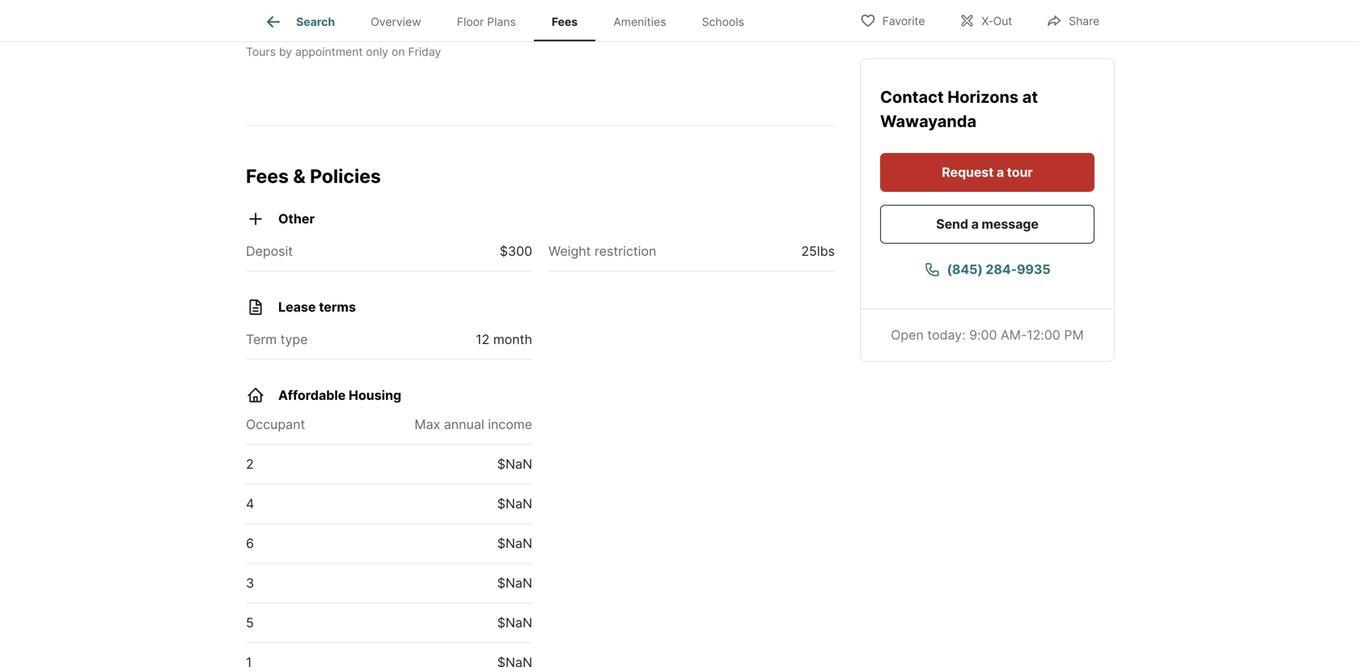 Task type: describe. For each thing, give the bounding box(es) containing it.
share button
[[1033, 4, 1114, 37]]

5
[[246, 615, 254, 630]]

max
[[415, 416, 441, 432]]

request
[[942, 164, 994, 180]]

appointment
[[295, 45, 363, 59]]

deposit
[[246, 243, 293, 259]]

horizons
[[948, 87, 1019, 107]]

(845) 284-9935 link
[[881, 250, 1095, 289]]

restriction
[[595, 243, 657, 259]]

floor plans
[[457, 15, 516, 29]]

1 horizontal spatial 9:00
[[970, 327, 998, 343]]

(845) 284-9935 button
[[881, 250, 1095, 289]]

max annual income
[[415, 416, 533, 432]]

affordable housing
[[278, 387, 402, 403]]

contact
[[881, 87, 948, 107]]

policies
[[310, 165, 381, 187]]

fees tab
[[534, 2, 596, 41]]

floor
[[457, 15, 484, 29]]

amenities
[[614, 15, 667, 29]]

occupant
[[246, 416, 305, 432]]

1 vertical spatial pm
[[1065, 327, 1085, 343]]

tab list containing search
[[246, 0, 776, 41]]

fees for fees
[[552, 15, 578, 29]]

lease terms
[[278, 299, 356, 315]]

284-
[[986, 261, 1017, 277]]

fees & policies
[[246, 165, 381, 187]]

by
[[279, 45, 292, 59]]

plans
[[487, 15, 516, 29]]

$nan for 2
[[498, 456, 533, 472]]

housing
[[349, 387, 402, 403]]

terms
[[319, 299, 356, 315]]

schools tab
[[684, 2, 763, 41]]

fees for fees & policies
[[246, 165, 289, 187]]

send a message
[[937, 216, 1039, 232]]

favorite button
[[847, 4, 939, 37]]

term
[[246, 331, 277, 347]]

send
[[937, 216, 969, 232]]

(845)
[[947, 261, 983, 277]]

annual
[[444, 416, 485, 432]]

a for request
[[997, 164, 1005, 180]]

search
[[296, 15, 335, 29]]

type
[[281, 331, 308, 347]]

-
[[596, 13, 602, 28]]

tours
[[246, 45, 276, 59]]

share
[[1070, 14, 1100, 28]]

send a message button
[[881, 205, 1095, 244]]

today:
[[928, 327, 966, 343]]

3
[[246, 575, 254, 591]]

$nan for 4
[[498, 496, 533, 511]]

floor plans tab
[[439, 2, 534, 41]]

at
[[1023, 87, 1039, 107]]

on
[[392, 45, 405, 59]]



Task type: locate. For each thing, give the bounding box(es) containing it.
6
[[246, 535, 254, 551]]

search link
[[264, 12, 335, 32]]

x-out
[[982, 14, 1013, 28]]

1 horizontal spatial fees
[[552, 15, 578, 29]]

$nan for 6
[[498, 535, 533, 551]]

tours by appointment only on friday
[[246, 45, 441, 59]]

pm right am-
[[1065, 327, 1085, 343]]

9:00 am - 12:00 pm
[[541, 13, 663, 28]]

message
[[982, 216, 1039, 232]]

0 horizontal spatial 9:00
[[541, 13, 569, 28]]

12:00 right -
[[606, 13, 639, 28]]

only
[[366, 45, 389, 59]]

am-
[[1001, 327, 1028, 343]]

wawayanda
[[881, 111, 977, 131]]

amenities tab
[[596, 2, 684, 41]]

$nan for 3
[[498, 575, 533, 591]]

a inside 'button'
[[997, 164, 1005, 180]]

x-
[[982, 14, 994, 28]]

friday
[[408, 45, 441, 59]]

9:00
[[541, 13, 569, 28], [970, 327, 998, 343]]

1 vertical spatial 12:00
[[1028, 327, 1061, 343]]

1 vertical spatial fees
[[246, 165, 289, 187]]

25lbs
[[802, 243, 835, 259]]

favorite
[[883, 14, 926, 28]]

pm
[[643, 13, 663, 28], [1065, 327, 1085, 343]]

1 vertical spatial a
[[972, 216, 979, 232]]

am
[[572, 13, 592, 28]]

month
[[494, 331, 533, 347]]

9935
[[1017, 261, 1051, 277]]

affordable
[[278, 387, 346, 403]]

1 horizontal spatial pm
[[1065, 327, 1085, 343]]

tab list
[[246, 0, 776, 41]]

fees left -
[[552, 15, 578, 29]]

tour
[[1008, 164, 1033, 180]]

1 vertical spatial 9:00
[[970, 327, 998, 343]]

0 horizontal spatial pm
[[643, 13, 663, 28]]

fees
[[552, 15, 578, 29], [246, 165, 289, 187]]

0 vertical spatial 12:00
[[606, 13, 639, 28]]

0 horizontal spatial a
[[972, 216, 979, 232]]

horizons at wawayanda
[[881, 87, 1039, 131]]

term type
[[246, 331, 308, 347]]

pm right -
[[643, 13, 663, 28]]

a
[[997, 164, 1005, 180], [972, 216, 979, 232]]

thursday
[[246, 13, 303, 28]]

2
[[246, 456, 254, 472]]

4 $nan from the top
[[498, 575, 533, 591]]

2 $nan from the top
[[498, 496, 533, 511]]

overview tab
[[353, 2, 439, 41]]

5 $nan from the top
[[498, 615, 533, 630]]

out
[[994, 14, 1013, 28]]

$nan for 5
[[498, 615, 533, 630]]

0 vertical spatial a
[[997, 164, 1005, 180]]

schools
[[702, 15, 745, 29]]

0 vertical spatial 9:00
[[541, 13, 569, 28]]

weight
[[549, 243, 591, 259]]

&
[[293, 165, 306, 187]]

fees left &
[[246, 165, 289, 187]]

(845) 284-9935
[[947, 261, 1051, 277]]

0 horizontal spatial fees
[[246, 165, 289, 187]]

1 horizontal spatial a
[[997, 164, 1005, 180]]

x-out button
[[946, 4, 1027, 37]]

request a tour button
[[881, 153, 1095, 192]]

a for send
[[972, 216, 979, 232]]

a inside button
[[972, 216, 979, 232]]

12 month
[[476, 331, 533, 347]]

0 horizontal spatial 12:00
[[606, 13, 639, 28]]

weight restriction
[[549, 243, 657, 259]]

overview
[[371, 15, 421, 29]]

open today: 9:00 am-12:00 pm
[[891, 327, 1085, 343]]

open
[[891, 327, 924, 343]]

1 horizontal spatial 12:00
[[1028, 327, 1061, 343]]

4
[[246, 496, 254, 511]]

$300
[[500, 243, 533, 259]]

12:00 down 9935
[[1028, 327, 1061, 343]]

0 vertical spatial pm
[[643, 13, 663, 28]]

3 $nan from the top
[[498, 535, 533, 551]]

a left tour
[[997, 164, 1005, 180]]

9:00 left am
[[541, 13, 569, 28]]

$nan
[[498, 456, 533, 472], [498, 496, 533, 511], [498, 535, 533, 551], [498, 575, 533, 591], [498, 615, 533, 630]]

9:00 left am-
[[970, 327, 998, 343]]

0 vertical spatial fees
[[552, 15, 578, 29]]

1 $nan from the top
[[498, 456, 533, 472]]

12:00
[[606, 13, 639, 28], [1028, 327, 1061, 343]]

request a tour
[[942, 164, 1033, 180]]

a right send
[[972, 216, 979, 232]]

income
[[488, 416, 533, 432]]

lease
[[278, 299, 316, 315]]

12
[[476, 331, 490, 347]]

fees inside fees tab
[[552, 15, 578, 29]]

other
[[278, 211, 315, 226]]



Task type: vqa. For each thing, say whether or not it's contained in the screenshot.


